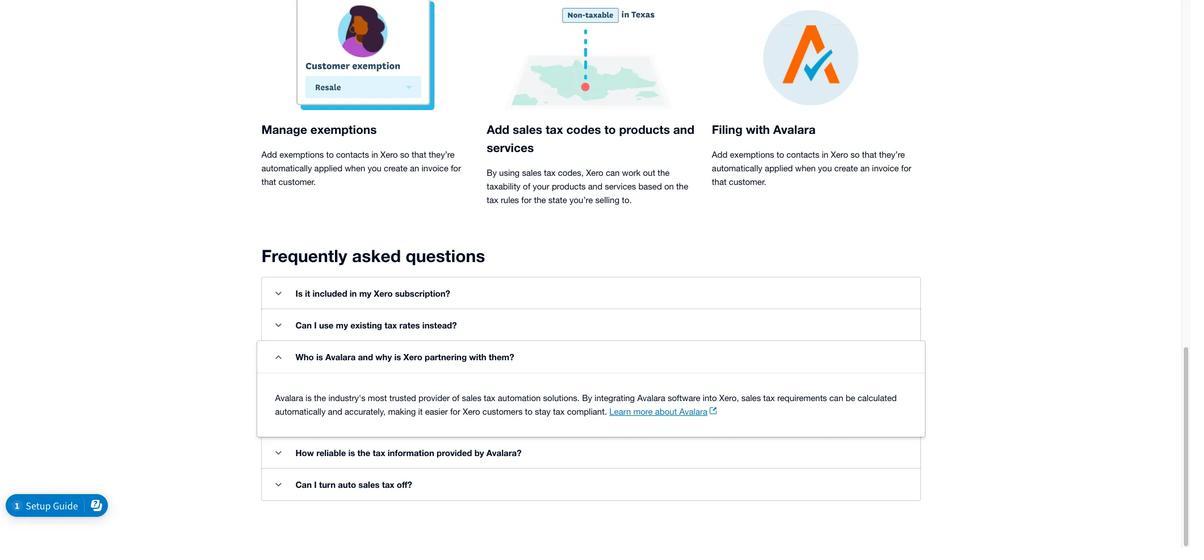 Task type: locate. For each thing, give the bounding box(es) containing it.
1 horizontal spatial with
[[746, 123, 770, 137]]

1 horizontal spatial invoice
[[872, 164, 899, 173]]

services up to. at the right of page
[[605, 182, 636, 191]]

can inside avalara is the industry's most trusted provider of sales tax automation solutions. by integrating avalara software into xero, sales tax requirements can be calculated automatically and accurately, making it easier for xero customers to stay tax compliant.
[[829, 393, 843, 403]]

1 horizontal spatial can
[[829, 393, 843, 403]]

based
[[638, 182, 662, 191]]

0 horizontal spatial an
[[410, 164, 419, 173]]

automation
[[498, 393, 541, 403]]

0 vertical spatial toggle image
[[275, 292, 282, 296]]

of left your
[[523, 182, 530, 191]]

toggle image for can i turn auto sales tax off?
[[275, 483, 282, 487]]

4 toggle button from the top
[[267, 442, 290, 464]]

toggle image for who is avalara and why is xero partnering with them?
[[275, 355, 282, 359]]

products down codes,
[[552, 182, 586, 191]]

toggle button for can i turn auto sales tax off?
[[267, 474, 290, 496]]

when for manage exemptions
[[345, 164, 365, 173]]

automatically inside avalara is the industry's most trusted provider of sales tax automation solutions. by integrating avalara software into xero, sales tax requirements can be calculated automatically and accurately, making it easier for xero customers to stay tax compliant.
[[275, 407, 326, 417]]

1 vertical spatial toggle image
[[275, 355, 282, 359]]

for inside avalara is the industry's most trusted provider of sales tax automation solutions. by integrating avalara software into xero, sales tax requirements can be calculated automatically and accurately, making it easier for xero customers to stay tax compliant.
[[450, 407, 460, 417]]

toggle image left use
[[275, 323, 282, 327]]

1 i from the top
[[314, 320, 317, 330]]

xero inside avalara is the industry's most trusted provider of sales tax automation solutions. by integrating avalara software into xero, sales tax requirements can be calculated automatically and accurately, making it easier for xero customers to stay tax compliant.
[[463, 407, 480, 417]]

toggle image left turn at the left of page
[[275, 483, 282, 487]]

automatically up how
[[275, 407, 326, 417]]

1 horizontal spatial it
[[418, 407, 423, 417]]

xero
[[380, 150, 398, 160], [831, 150, 848, 160], [586, 168, 603, 178], [374, 288, 393, 299], [403, 352, 422, 362], [463, 407, 480, 417]]

is left industry's
[[306, 393, 312, 403]]

0 vertical spatial by
[[487, 168, 497, 178]]

2 customer. from the left
[[729, 177, 766, 187]]

toggle image left how
[[275, 451, 282, 455]]

0 vertical spatial products
[[619, 123, 670, 137]]

customer.
[[278, 177, 316, 187], [729, 177, 766, 187]]

1 horizontal spatial contacts
[[787, 150, 819, 160]]

why
[[375, 352, 392, 362]]

frequently
[[261, 246, 347, 266]]

tax left the requirements
[[763, 393, 775, 403]]

0 horizontal spatial you
[[368, 164, 382, 173]]

stay
[[535, 407, 551, 417]]

0 horizontal spatial add
[[261, 150, 277, 160]]

0 horizontal spatial products
[[552, 182, 586, 191]]

1 so from the left
[[400, 150, 409, 160]]

xero,
[[719, 393, 739, 403]]

toggle button left turn at the left of page
[[267, 474, 290, 496]]

1 horizontal spatial customer.
[[729, 177, 766, 187]]

1 horizontal spatial they're
[[879, 150, 905, 160]]

toggle image left who
[[275, 355, 282, 359]]

1 toggle image from the top
[[275, 323, 282, 327]]

customer. down manage
[[278, 177, 316, 187]]

2 toggle image from the top
[[275, 355, 282, 359]]

can left use
[[296, 320, 312, 330]]

0 vertical spatial can
[[296, 320, 312, 330]]

when for filing with avalara
[[795, 164, 816, 173]]

automatically for manage
[[261, 164, 312, 173]]

1 vertical spatial toggle image
[[275, 451, 282, 455]]

0 horizontal spatial when
[[345, 164, 365, 173]]

2 create from the left
[[834, 164, 858, 173]]

it right is
[[305, 288, 310, 299]]

the
[[658, 168, 670, 178], [676, 182, 688, 191], [534, 195, 546, 205], [314, 393, 326, 403], [357, 448, 370, 458]]

with left them?
[[469, 352, 486, 362]]

1 applied from the left
[[314, 164, 342, 173]]

2 toggle button from the top
[[267, 314, 290, 337]]

of
[[523, 182, 530, 191], [452, 393, 460, 403]]

2 applied from the left
[[765, 164, 793, 173]]

1 toggle image from the top
[[275, 292, 282, 296]]

2 an from the left
[[860, 164, 870, 173]]

0 horizontal spatial add exemptions to contacts in xero so that they're automatically applied when you create an invoice for that customer.
[[261, 150, 461, 187]]

2 horizontal spatial in
[[822, 150, 828, 160]]

add up using on the top of page
[[487, 123, 509, 137]]

included
[[313, 288, 347, 299]]

add
[[487, 123, 509, 137], [261, 150, 277, 160], [712, 150, 728, 160]]

1 horizontal spatial applied
[[765, 164, 793, 173]]

trusted
[[389, 393, 416, 403]]

can
[[606, 168, 620, 178], [829, 393, 843, 403]]

2 i from the top
[[314, 480, 317, 490]]

it left the easier
[[418, 407, 423, 417]]

1 create from the left
[[384, 164, 408, 173]]

by
[[474, 448, 484, 458]]

0 horizontal spatial services
[[487, 141, 534, 155]]

can inside the by using sales tax codes, xero can work out the taxability of your products and services based on the tax rules for the state you're selling to.
[[606, 168, 620, 178]]

software
[[668, 393, 700, 403]]

of right provider
[[452, 393, 460, 403]]

avalara is the industry's most trusted provider of sales tax automation solutions. by integrating avalara software into xero, sales tax requirements can be calculated automatically and accurately, making it easier for xero customers to stay tax compliant.
[[275, 393, 897, 417]]

1 horizontal spatial in
[[371, 150, 378, 160]]

2 toggle image from the top
[[275, 451, 282, 455]]

and
[[673, 123, 694, 137], [588, 182, 602, 191], [358, 352, 373, 362], [328, 407, 342, 417]]

filing
[[712, 123, 743, 137]]

5 toggle button from the top
[[267, 474, 290, 496]]

by up compliant.
[[582, 393, 592, 403]]

0 vertical spatial of
[[523, 182, 530, 191]]

can
[[296, 320, 312, 330], [296, 480, 312, 490]]

when
[[345, 164, 365, 173], [795, 164, 816, 173]]

it
[[305, 288, 310, 299], [418, 407, 423, 417]]

1 customer. from the left
[[278, 177, 316, 187]]

2 when from the left
[[795, 164, 816, 173]]

by using sales tax codes, xero can work out the taxability of your products and services based on the tax rules for the state you're selling to.
[[487, 168, 688, 205]]

can left be
[[829, 393, 843, 403]]

with right filing
[[746, 123, 770, 137]]

that
[[412, 150, 426, 160], [862, 150, 877, 160], [261, 177, 276, 187], [712, 177, 727, 187]]

1 invoice from the left
[[422, 164, 448, 173]]

1 horizontal spatial add
[[487, 123, 509, 137]]

toggle image left is
[[275, 292, 282, 296]]

toggle button for can i use my existing tax rates instead?
[[267, 314, 290, 337]]

0 horizontal spatial my
[[336, 320, 348, 330]]

1 horizontal spatial add exemptions to contacts in xero so that they're automatically applied when you create an invoice for that customer.
[[712, 150, 911, 187]]

exemptions for manage exemptions
[[279, 150, 324, 160]]

to.
[[622, 195, 632, 205]]

tax left off?
[[382, 480, 394, 490]]

accurately,
[[345, 407, 386, 417]]

you're
[[569, 195, 593, 205]]

0 horizontal spatial it
[[305, 288, 310, 299]]

0 vertical spatial i
[[314, 320, 317, 330]]

1 can from the top
[[296, 320, 312, 330]]

2 horizontal spatial add
[[712, 150, 728, 160]]

you
[[368, 164, 382, 173], [818, 164, 832, 173]]

sales right xero,
[[741, 393, 761, 403]]

to left stay
[[525, 407, 533, 417]]

turn
[[319, 480, 336, 490]]

toggle button left use
[[267, 314, 290, 337]]

i for turn
[[314, 480, 317, 490]]

add exemptions to contacts in xero so that they're automatically applied when you create an invoice for that customer.
[[261, 150, 461, 187], [712, 150, 911, 187]]

my
[[359, 288, 371, 299], [336, 320, 348, 330]]

add for filing with avalara
[[712, 150, 728, 160]]

1 horizontal spatial services
[[605, 182, 636, 191]]

can left turn at the left of page
[[296, 480, 312, 490]]

products
[[619, 123, 670, 137], [552, 182, 586, 191]]

toggle image
[[275, 292, 282, 296], [275, 451, 282, 455], [275, 483, 282, 487]]

1 you from the left
[[368, 164, 382, 173]]

provided
[[437, 448, 472, 458]]

customer. for manage
[[278, 177, 316, 187]]

is it included in my xero subscription?
[[296, 288, 450, 299]]

to
[[604, 123, 616, 137], [326, 150, 334, 160], [777, 150, 784, 160], [525, 407, 533, 417]]

1 contacts from the left
[[336, 150, 369, 160]]

0 horizontal spatial contacts
[[336, 150, 369, 160]]

1 toggle button from the top
[[267, 282, 290, 305]]

1 vertical spatial can
[[296, 480, 312, 490]]

existing
[[350, 320, 382, 330]]

applied for exemptions
[[314, 164, 342, 173]]

tax
[[546, 123, 563, 137], [544, 168, 556, 178], [487, 195, 498, 205], [384, 320, 397, 330], [484, 393, 495, 403], [763, 393, 775, 403], [553, 407, 565, 417], [373, 448, 385, 458], [382, 480, 394, 490]]

products inside add sales tax codes to products and services
[[619, 123, 670, 137]]

1 vertical spatial by
[[582, 393, 592, 403]]

1 horizontal spatial by
[[582, 393, 592, 403]]

questions
[[406, 246, 485, 266]]

1 vertical spatial it
[[418, 407, 423, 417]]

who
[[296, 352, 314, 362]]

the inside avalara is the industry's most trusted provider of sales tax automation solutions. by integrating avalara software into xero, sales tax requirements can be calculated automatically and accurately, making it easier for xero customers to stay tax compliant.
[[314, 393, 326, 403]]

it inside avalara is the industry's most trusted provider of sales tax automation solutions. by integrating avalara software into xero, sales tax requirements can be calculated automatically and accurately, making it easier for xero customers to stay tax compliant.
[[418, 407, 423, 417]]

xero inside the by using sales tax codes, xero can work out the taxability of your products and services based on the tax rules for the state you're selling to.
[[586, 168, 603, 178]]

add down manage
[[261, 150, 277, 160]]

0 horizontal spatial so
[[400, 150, 409, 160]]

2 invoice from the left
[[872, 164, 899, 173]]

tax left information
[[373, 448, 385, 458]]

contacts down 'manage exemptions'
[[336, 150, 369, 160]]

tax inside add sales tax codes to products and services
[[546, 123, 563, 137]]

1 vertical spatial services
[[605, 182, 636, 191]]

exemptions for filing with avalara
[[730, 150, 774, 160]]

services
[[487, 141, 534, 155], [605, 182, 636, 191]]

my right use
[[336, 320, 348, 330]]

codes
[[566, 123, 601, 137]]

is
[[316, 352, 323, 362], [394, 352, 401, 362], [306, 393, 312, 403], [348, 448, 355, 458]]

2 they're from the left
[[879, 150, 905, 160]]

0 vertical spatial toggle image
[[275, 323, 282, 327]]

services up using on the top of page
[[487, 141, 534, 155]]

be
[[846, 393, 855, 403]]

1 horizontal spatial of
[[523, 182, 530, 191]]

0 horizontal spatial by
[[487, 168, 497, 178]]

1 horizontal spatial when
[[795, 164, 816, 173]]

1 when from the left
[[345, 164, 365, 173]]

0 vertical spatial it
[[305, 288, 310, 299]]

i left turn at the left of page
[[314, 480, 317, 490]]

the left industry's
[[314, 393, 326, 403]]

0 horizontal spatial customer.
[[278, 177, 316, 187]]

industry's
[[328, 393, 365, 403]]

0 vertical spatial with
[[746, 123, 770, 137]]

1 vertical spatial i
[[314, 480, 317, 490]]

toggle button left who
[[267, 346, 290, 368]]

0 vertical spatial services
[[487, 141, 534, 155]]

they're
[[429, 150, 455, 160], [879, 150, 905, 160]]

2 vertical spatial toggle image
[[275, 483, 282, 487]]

3 toggle button from the top
[[267, 346, 290, 368]]

most
[[368, 393, 387, 403]]

tax left codes
[[546, 123, 563, 137]]

0 horizontal spatial can
[[606, 168, 620, 178]]

2 contacts from the left
[[787, 150, 819, 160]]

the right the out
[[658, 168, 670, 178]]

automatically down filing
[[712, 164, 762, 173]]

use
[[319, 320, 334, 330]]

filing with avalara
[[712, 123, 816, 137]]

1 horizontal spatial you
[[818, 164, 832, 173]]

1 horizontal spatial an
[[860, 164, 870, 173]]

0 horizontal spatial they're
[[429, 150, 455, 160]]

products up the out
[[619, 123, 670, 137]]

1 vertical spatial can
[[829, 393, 843, 403]]

can i turn auto sales tax off?
[[296, 480, 412, 490]]

2 add exemptions to contacts in xero so that they're automatically applied when you create an invoice for that customer. from the left
[[712, 150, 911, 187]]

and up selling
[[588, 182, 602, 191]]

1 an from the left
[[410, 164, 419, 173]]

how
[[296, 448, 314, 458]]

more
[[633, 407, 653, 417]]

by inside avalara is the industry's most trusted provider of sales tax automation solutions. by integrating avalara software into xero, sales tax requirements can be calculated automatically and accurately, making it easier for xero customers to stay tax compliant.
[[582, 393, 592, 403]]

the down your
[[534, 195, 546, 205]]

contacts down filing with avalara in the right of the page
[[787, 150, 819, 160]]

exemptions
[[310, 123, 377, 137], [279, 150, 324, 160], [730, 150, 774, 160]]

0 horizontal spatial create
[[384, 164, 408, 173]]

0 horizontal spatial invoice
[[422, 164, 448, 173]]

avalara inside learn more about avalara link
[[679, 407, 707, 417]]

in
[[371, 150, 378, 160], [822, 150, 828, 160], [350, 288, 357, 299]]

about
[[655, 407, 677, 417]]

0 vertical spatial my
[[359, 288, 371, 299]]

1 vertical spatial of
[[452, 393, 460, 403]]

0 horizontal spatial applied
[[314, 164, 342, 173]]

can left work
[[606, 168, 620, 178]]

an for filing with avalara
[[860, 164, 870, 173]]

tax up your
[[544, 168, 556, 178]]

toggle image
[[275, 323, 282, 327], [275, 355, 282, 359]]

for
[[451, 164, 461, 173], [901, 164, 911, 173], [521, 195, 532, 205], [450, 407, 460, 417]]

an
[[410, 164, 419, 173], [860, 164, 870, 173]]

applied down filing with avalara in the right of the page
[[765, 164, 793, 173]]

easier
[[425, 407, 448, 417]]

solutions.
[[543, 393, 580, 403]]

to down 'manage exemptions'
[[326, 150, 334, 160]]

0 horizontal spatial with
[[469, 352, 486, 362]]

so
[[400, 150, 409, 160], [851, 150, 860, 160]]

customer. down filing with avalara in the right of the page
[[729, 177, 766, 187]]

customer. for filing
[[729, 177, 766, 187]]

them?
[[489, 352, 514, 362]]

information
[[388, 448, 434, 458]]

1 they're from the left
[[429, 150, 455, 160]]

is right reliable
[[348, 448, 355, 458]]

and down industry's
[[328, 407, 342, 417]]

2 so from the left
[[851, 150, 860, 160]]

add exemptions to contacts in xero so that they're automatically applied when you create an invoice for that customer. for filing with avalara
[[712, 150, 911, 187]]

applied down 'manage exemptions'
[[314, 164, 342, 173]]

applied
[[314, 164, 342, 173], [765, 164, 793, 173]]

i
[[314, 320, 317, 330], [314, 480, 317, 490]]

automatically down manage
[[261, 164, 312, 173]]

1 vertical spatial products
[[552, 182, 586, 191]]

to right codes
[[604, 123, 616, 137]]

0 vertical spatial can
[[606, 168, 620, 178]]

2 you from the left
[[818, 164, 832, 173]]

toggle button left how
[[267, 442, 290, 464]]

contacts for filing with avalara
[[787, 150, 819, 160]]

by left using on the top of page
[[487, 168, 497, 178]]

1 horizontal spatial so
[[851, 150, 860, 160]]

1 add exemptions to contacts in xero so that they're automatically applied when you create an invoice for that customer. from the left
[[261, 150, 461, 187]]

tax down solutions.
[[553, 407, 565, 417]]

i left use
[[314, 320, 317, 330]]

and left filing
[[673, 123, 694, 137]]

my up existing
[[359, 288, 371, 299]]

to inside add sales tax codes to products and services
[[604, 123, 616, 137]]

sales up using on the top of page
[[513, 123, 542, 137]]

learn
[[609, 407, 631, 417]]

invoice for manage exemptions
[[422, 164, 448, 173]]

sales up your
[[522, 168, 542, 178]]

automatically
[[261, 164, 312, 173], [712, 164, 762, 173], [275, 407, 326, 417]]

0 horizontal spatial of
[[452, 393, 460, 403]]

in for filing with avalara
[[822, 150, 828, 160]]

add exemptions to contacts in xero so that they're automatically applied when you create an invoice for that customer. for manage exemptions
[[261, 150, 461, 187]]

services inside add sales tax codes to products and services
[[487, 141, 534, 155]]

2 can from the top
[[296, 480, 312, 490]]

invoice
[[422, 164, 448, 173], [872, 164, 899, 173]]

is inside avalara is the industry's most trusted provider of sales tax automation solutions. by integrating avalara software into xero, sales tax requirements can be calculated automatically and accurately, making it easier for xero customers to stay tax compliant.
[[306, 393, 312, 403]]

so for manage exemptions
[[400, 150, 409, 160]]

toggle button left is
[[267, 282, 290, 305]]

add for manage exemptions
[[261, 150, 277, 160]]

create
[[384, 164, 408, 173], [834, 164, 858, 173]]

add down filing
[[712, 150, 728, 160]]

they're for filing with avalara
[[879, 150, 905, 160]]

1 horizontal spatial create
[[834, 164, 858, 173]]

1 horizontal spatial products
[[619, 123, 670, 137]]

toggle button
[[267, 282, 290, 305], [267, 314, 290, 337], [267, 346, 290, 368], [267, 442, 290, 464], [267, 474, 290, 496]]

3 toggle image from the top
[[275, 483, 282, 487]]



Task type: describe. For each thing, give the bounding box(es) containing it.
the right reliable
[[357, 448, 370, 458]]

i for use
[[314, 320, 317, 330]]

manage
[[261, 123, 307, 137]]

is right why
[[394, 352, 401, 362]]

making
[[388, 407, 416, 417]]

subscription?
[[395, 288, 450, 299]]

tax left rates
[[384, 320, 397, 330]]

manage exemptions
[[261, 123, 377, 137]]

the right on at right top
[[676, 182, 688, 191]]

0 horizontal spatial in
[[350, 288, 357, 299]]

your
[[533, 182, 549, 191]]

compliant.
[[567, 407, 607, 417]]

sales inside add sales tax codes to products and services
[[513, 123, 542, 137]]

you for manage exemptions
[[368, 164, 382, 173]]

sales inside the by using sales tax codes, xero can work out the taxability of your products and services based on the tax rules for the state you're selling to.
[[522, 168, 542, 178]]

to down filing with avalara in the right of the page
[[777, 150, 784, 160]]

asked
[[352, 246, 401, 266]]

off?
[[397, 480, 412, 490]]

sales right auto
[[358, 480, 380, 490]]

out
[[643, 168, 655, 178]]

sales right provider
[[462, 393, 481, 403]]

using
[[499, 168, 520, 178]]

add sales tax codes to products and services
[[487, 123, 694, 155]]

state
[[548, 195, 567, 205]]

reliable
[[316, 448, 346, 458]]

into
[[703, 393, 717, 403]]

rules
[[501, 195, 519, 205]]

codes,
[[558, 168, 584, 178]]

toggle image for is it included in my xero subscription?
[[275, 292, 282, 296]]

can i use my existing tax rates instead?
[[296, 320, 457, 330]]

toggle button for is it included in my xero subscription?
[[267, 282, 290, 305]]

1 horizontal spatial my
[[359, 288, 371, 299]]

by inside the by using sales tax codes, xero can work out the taxability of your products and services based on the tax rules for the state you're selling to.
[[487, 168, 497, 178]]

they're for manage exemptions
[[429, 150, 455, 160]]

create for manage exemptions
[[384, 164, 408, 173]]

for inside the by using sales tax codes, xero can work out the taxability of your products and services based on the tax rules for the state you're selling to.
[[521, 195, 532, 205]]

integrating
[[595, 393, 635, 403]]

tax up customers
[[484, 393, 495, 403]]

can for can i use my existing tax rates instead?
[[296, 320, 312, 330]]

applied for with
[[765, 164, 793, 173]]

you for filing with avalara
[[818, 164, 832, 173]]

partnering
[[425, 352, 467, 362]]

calculated
[[858, 393, 897, 403]]

toggle image for how reliable is the tax information provided by avalara?
[[275, 451, 282, 455]]

who is avalara and why is xero partnering with them?
[[296, 352, 514, 362]]

is right who
[[316, 352, 323, 362]]

services inside the by using sales tax codes, xero can work out the taxability of your products and services based on the tax rules for the state you're selling to.
[[605, 182, 636, 191]]

taxability
[[487, 182, 521, 191]]

create for filing with avalara
[[834, 164, 858, 173]]

invoice for filing with avalara
[[872, 164, 899, 173]]

learn more about avalara link
[[609, 405, 719, 419]]

avalara?
[[486, 448, 521, 458]]

and inside avalara is the industry's most trusted provider of sales tax automation solutions. by integrating avalara software into xero, sales tax requirements can be calculated automatically and accurately, making it easier for xero customers to stay tax compliant.
[[328, 407, 342, 417]]

selling
[[595, 195, 619, 205]]

add inside add sales tax codes to products and services
[[487, 123, 509, 137]]

auto
[[338, 480, 356, 490]]

customers
[[483, 407, 523, 417]]

toggle button for who is avalara and why is xero partnering with them?
[[267, 346, 290, 368]]

frequently asked questions
[[261, 246, 485, 266]]

toggle button for how reliable is the tax information provided by avalara?
[[267, 442, 290, 464]]

to inside avalara is the industry's most trusted provider of sales tax automation solutions. by integrating avalara software into xero, sales tax requirements can be calculated automatically and accurately, making it easier for xero customers to stay tax compliant.
[[525, 407, 533, 417]]

how reliable is the tax information provided by avalara?
[[296, 448, 521, 458]]

1 vertical spatial with
[[469, 352, 486, 362]]

toggle image for can i use my existing tax rates instead?
[[275, 323, 282, 327]]

tax left "rules"
[[487, 195, 498, 205]]

can for can i turn auto sales tax off?
[[296, 480, 312, 490]]

work
[[622, 168, 641, 178]]

learn more about avalara
[[609, 407, 707, 417]]

of inside the by using sales tax codes, xero can work out the taxability of your products and services based on the tax rules for the state you're selling to.
[[523, 182, 530, 191]]

and inside the by using sales tax codes, xero can work out the taxability of your products and services based on the tax rules for the state you're selling to.
[[588, 182, 602, 191]]

requirements
[[777, 393, 827, 403]]

automatically for filing
[[712, 164, 762, 173]]

on
[[664, 182, 674, 191]]

contacts for manage exemptions
[[336, 150, 369, 160]]

instead?
[[422, 320, 457, 330]]

and inside add sales tax codes to products and services
[[673, 123, 694, 137]]

rates
[[399, 320, 420, 330]]

so for filing with avalara
[[851, 150, 860, 160]]

in for manage exemptions
[[371, 150, 378, 160]]

is
[[296, 288, 303, 299]]

of inside avalara is the industry's most trusted provider of sales tax automation solutions. by integrating avalara software into xero, sales tax requirements can be calculated automatically and accurately, making it easier for xero customers to stay tax compliant.
[[452, 393, 460, 403]]

and left why
[[358, 352, 373, 362]]

products inside the by using sales tax codes, xero can work out the taxability of your products and services based on the tax rules for the state you're selling to.
[[552, 182, 586, 191]]

provider
[[418, 393, 450, 403]]

1 vertical spatial my
[[336, 320, 348, 330]]

an for manage exemptions
[[410, 164, 419, 173]]



Task type: vqa. For each thing, say whether or not it's contained in the screenshot.
organisation related to tax
no



